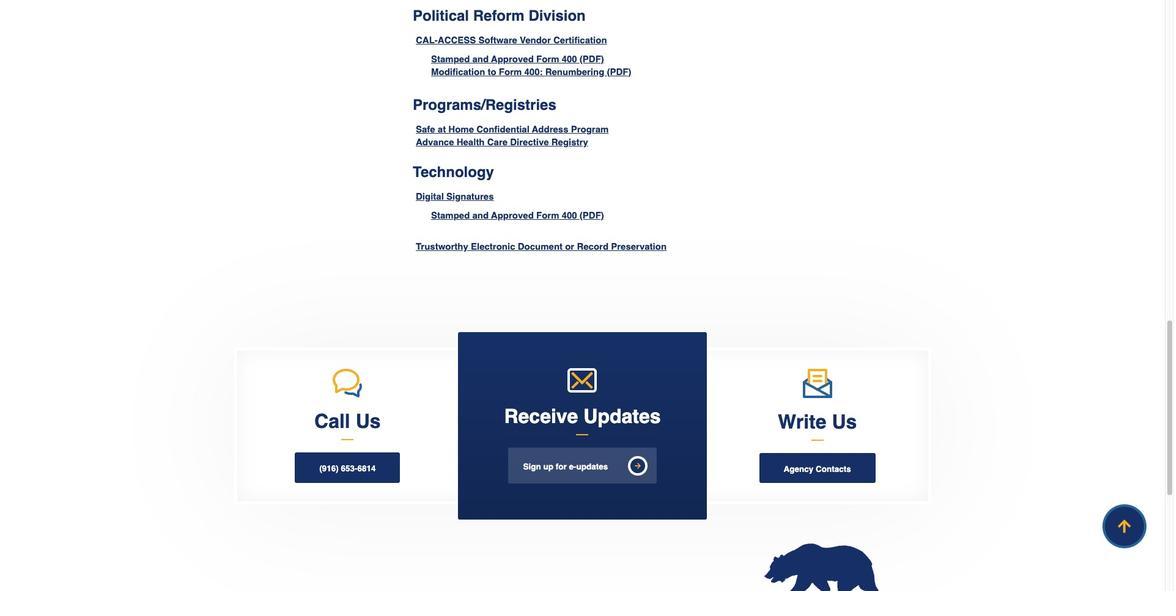 Task type: describe. For each thing, give the bounding box(es) containing it.
6814
[[357, 465, 376, 474]]

address
[[532, 124, 568, 134]]

call us
[[314, 411, 381, 433]]

to
[[488, 67, 496, 77]]

us for call us
[[356, 411, 381, 433]]

sign up for e-updates link
[[508, 448, 657, 485]]

us for write us
[[832, 411, 857, 433]]

document
[[518, 241, 563, 252]]

safe
[[416, 124, 435, 134]]

(916) 653-6814 link
[[295, 453, 400, 484]]

safe at home confidential address program link
[[416, 124, 609, 134]]

certification
[[553, 35, 607, 45]]

contacts
[[816, 465, 851, 474]]

health
[[457, 137, 485, 147]]

trustworthy
[[416, 241, 468, 252]]

e-
[[569, 463, 576, 472]]

cal-
[[416, 35, 438, 45]]

sign
[[523, 463, 541, 472]]

advance
[[416, 137, 454, 147]]

political reform division
[[413, 7, 586, 24]]

preservation
[[611, 241, 667, 252]]

1 vertical spatial form
[[499, 67, 522, 77]]

stamped for stamped and approved form 400 (pdf) modification to form 400: renumbering (pdf)
[[431, 54, 470, 64]]

division
[[529, 7, 586, 24]]

form for stamped and approved form 400 (pdf)
[[536, 210, 559, 221]]

(916)
[[319, 465, 339, 474]]

confidential
[[476, 124, 529, 134]]

cal-access software vendor certification link
[[416, 35, 607, 45]]

stamped for stamped and approved form 400 (pdf)
[[431, 210, 470, 221]]

400 for stamped and approved form 400 (pdf)
[[562, 210, 577, 221]]

cal-access software vendor certification
[[416, 35, 607, 45]]

technology
[[413, 164, 494, 181]]

agency contacts
[[784, 465, 851, 474]]

receive
[[504, 405, 578, 428]]

653-
[[341, 465, 357, 474]]

program
[[571, 124, 609, 134]]

1 vertical spatial (pdf)
[[607, 67, 631, 77]]

electronic
[[471, 241, 515, 252]]

sign up for e-updates
[[523, 463, 608, 472]]

political
[[413, 7, 469, 24]]

vendor
[[520, 35, 551, 45]]

for
[[556, 463, 567, 472]]

reform
[[473, 7, 524, 24]]



Task type: vqa. For each thing, say whether or not it's contained in the screenshot.
the middle 1998
no



Task type: locate. For each thing, give the bounding box(es) containing it.
software
[[479, 35, 517, 45]]

stamped up modification
[[431, 54, 470, 64]]

at
[[438, 124, 446, 134]]

updates
[[576, 463, 608, 472]]

trustworthy electronic document or record preservation
[[416, 241, 667, 252]]

400 for stamped and approved form 400 (pdf) modification to form 400: renumbering (pdf)
[[562, 54, 577, 64]]

record
[[577, 241, 608, 252]]

2 400 from the top
[[562, 210, 577, 221]]

directive
[[510, 137, 549, 147]]

call us image
[[333, 370, 362, 398]]

approved up electronic
[[491, 210, 534, 221]]

form for stamped and approved form 400 (pdf) modification to form 400: renumbering (pdf)
[[536, 54, 559, 64]]

programs/registries
[[413, 97, 556, 114]]

form right to
[[499, 67, 522, 77]]

stamped
[[431, 54, 470, 64], [431, 210, 470, 221]]

(pdf) up record
[[580, 210, 604, 221]]

access
[[438, 35, 476, 45]]

2 approved from the top
[[491, 210, 534, 221]]

safe at home confidential address program advance health care directive registry
[[416, 124, 609, 147]]

(pdf) for stamped and approved form 400 (pdf)
[[580, 210, 604, 221]]

home
[[448, 124, 474, 134]]

1 and from the top
[[472, 54, 489, 64]]

approved
[[491, 54, 534, 64], [491, 210, 534, 221]]

or
[[565, 241, 574, 252]]

1 vertical spatial and
[[472, 210, 489, 221]]

approved inside stamped and approved form 400 (pdf) modification to form 400: renumbering (pdf)
[[491, 54, 534, 64]]

2 us from the left
[[832, 411, 857, 433]]

1 approved from the top
[[491, 54, 534, 64]]

0 vertical spatial form
[[536, 54, 559, 64]]

(pdf) up renumbering on the top of page
[[580, 54, 604, 64]]

approved down 'cal-access software vendor certification' link in the top of the page
[[491, 54, 534, 64]]

stamped inside stamped and approved form 400 (pdf) modification to form 400: renumbering (pdf)
[[431, 54, 470, 64]]

2 and from the top
[[472, 210, 489, 221]]

1 vertical spatial 400
[[562, 210, 577, 221]]

400 inside stamped and approved form 400 (pdf) modification to form 400: renumbering (pdf)
[[562, 54, 577, 64]]

0 vertical spatial (pdf)
[[580, 54, 604, 64]]

advance health care directive registry link
[[416, 137, 588, 147]]

write us
[[778, 411, 857, 433]]

registry
[[551, 137, 588, 147]]

1 stamped from the top
[[431, 54, 470, 64]]

(pdf) right renumbering on the top of page
[[607, 67, 631, 77]]

call
[[314, 411, 350, 433]]

up
[[543, 463, 553, 472]]

and for stamped and approved form 400 (pdf)
[[472, 210, 489, 221]]

care
[[487, 137, 508, 147]]

agency contacts link
[[759, 454, 876, 484]]

0 vertical spatial and
[[472, 54, 489, 64]]

and up to
[[472, 54, 489, 64]]

400 up or
[[562, 210, 577, 221]]

stamped and approved form 400 (pdf)
[[431, 210, 604, 221]]

(pdf) for stamped and approved form 400 (pdf) modification to form 400: renumbering (pdf)
[[580, 54, 604, 64]]

1 horizontal spatial us
[[832, 411, 857, 433]]

form
[[536, 54, 559, 64], [499, 67, 522, 77], [536, 210, 559, 221]]

1 vertical spatial stamped
[[431, 210, 470, 221]]

us
[[356, 411, 381, 433], [832, 411, 857, 433]]

approved for stamped and approved form 400 (pdf)
[[491, 210, 534, 221]]

0 vertical spatial 400
[[562, 54, 577, 64]]

us right 'call'
[[356, 411, 381, 433]]

400:
[[524, 67, 543, 77]]

stamped down 'digital signatures' link
[[431, 210, 470, 221]]

receive updates
[[504, 405, 661, 428]]

renumbering
[[545, 67, 604, 77]]

0 horizontal spatial us
[[356, 411, 381, 433]]

2 vertical spatial form
[[536, 210, 559, 221]]

signatures
[[446, 191, 494, 202]]

us right "write"
[[832, 411, 857, 433]]

modification
[[431, 67, 485, 77]]

updates
[[584, 405, 661, 428]]

0 vertical spatial stamped
[[431, 54, 470, 64]]

approved for stamped and approved form 400 (pdf) modification to form 400: renumbering (pdf)
[[491, 54, 534, 64]]

400
[[562, 54, 577, 64], [562, 210, 577, 221]]

form up 'trustworthy electronic document or record preservation'
[[536, 210, 559, 221]]

digital signatures
[[416, 191, 494, 202]]

2 vertical spatial (pdf)
[[580, 210, 604, 221]]

and down signatures
[[472, 210, 489, 221]]

receive updates image
[[568, 369, 597, 393]]

and
[[472, 54, 489, 64], [472, 210, 489, 221]]

trustworthy electronic document or record preservation link
[[416, 241, 667, 252]]

0 vertical spatial approved
[[491, 54, 534, 64]]

write us image
[[803, 369, 832, 399]]

digital
[[416, 191, 444, 202]]

agency
[[784, 465, 814, 474]]

write
[[778, 411, 826, 433]]

(pdf)
[[580, 54, 604, 64], [607, 67, 631, 77], [580, 210, 604, 221]]

1 us from the left
[[356, 411, 381, 433]]

stamped and approved form 400 (pdf) modification to form 400: renumbering (pdf)
[[431, 54, 631, 77]]

form up 400:
[[536, 54, 559, 64]]

1 vertical spatial approved
[[491, 210, 534, 221]]

and for stamped and approved form 400 (pdf) modification to form 400: renumbering (pdf)
[[472, 54, 489, 64]]

1 400 from the top
[[562, 54, 577, 64]]

digital signatures link
[[416, 191, 494, 202]]

and inside stamped and approved form 400 (pdf) modification to form 400: renumbering (pdf)
[[472, 54, 489, 64]]

2 stamped from the top
[[431, 210, 470, 221]]

(916) 653-6814
[[319, 465, 376, 474]]

400 up renumbering on the top of page
[[562, 54, 577, 64]]



